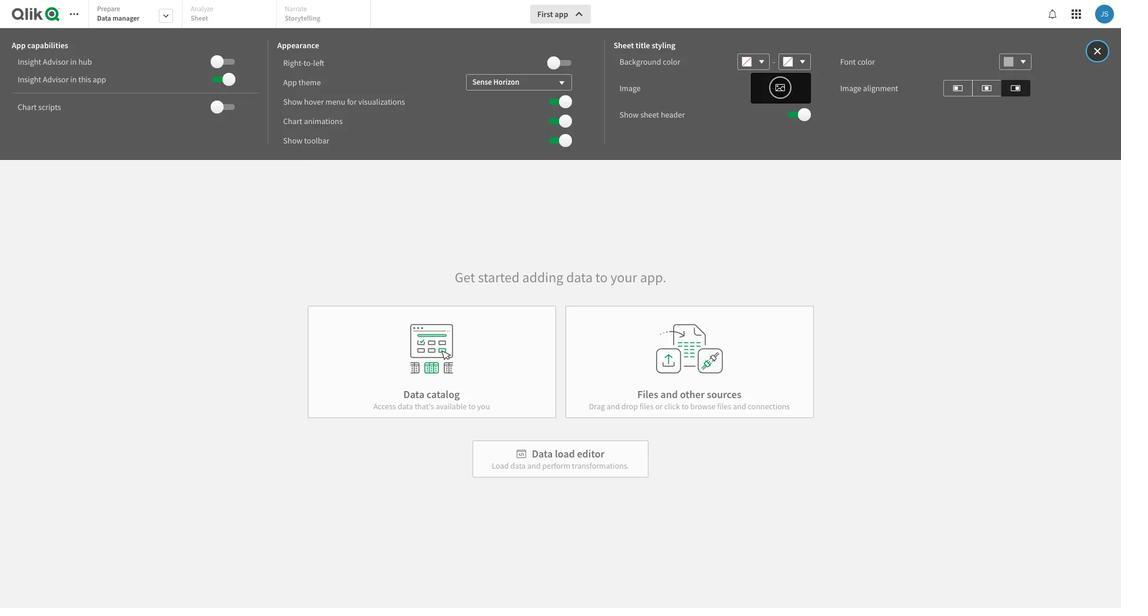 Task type: vqa. For each thing, say whether or not it's contained in the screenshot.
Right-
yes



Task type: locate. For each thing, give the bounding box(es) containing it.
toolbar
[[0, 0, 1122, 160]]

image down background
[[620, 83, 641, 94]]

to left you
[[469, 402, 476, 412]]

image
[[620, 83, 641, 94], [841, 83, 862, 94]]

0 vertical spatial advisor
[[43, 57, 69, 67]]

0 vertical spatial insight
[[18, 57, 41, 67]]

1 in from the top
[[70, 57, 77, 67]]

1 vertical spatial app
[[93, 74, 106, 85]]

files left or
[[640, 402, 654, 412]]

access
[[374, 402, 396, 412]]

data right adding
[[567, 269, 593, 287]]

1 horizontal spatial app
[[555, 9, 569, 19]]

2 image from the left
[[841, 83, 862, 94]]

0 horizontal spatial to
[[469, 402, 476, 412]]

advisor down capabilities
[[43, 57, 69, 67]]

0 vertical spatial data
[[97, 14, 111, 22]]

menu
[[326, 96, 346, 107]]

app
[[12, 40, 26, 51], [283, 77, 297, 87]]

app capabilities
[[12, 40, 68, 51]]

color right font
[[858, 57, 876, 67]]

close app options image
[[1093, 44, 1104, 58]]

app left theme
[[283, 77, 297, 87]]

1 vertical spatial chart
[[283, 116, 302, 126]]

show
[[283, 96, 303, 107], [620, 110, 639, 120], [283, 135, 303, 146]]

in for this
[[70, 74, 77, 85]]

data right load
[[511, 461, 526, 472]]

in
[[70, 57, 77, 67], [70, 74, 77, 85]]

data left catalog
[[404, 388, 425, 402]]

data left the load
[[532, 448, 553, 461]]

in for hub
[[70, 57, 77, 67]]

align center image
[[983, 81, 992, 95]]

image down font
[[841, 83, 862, 94]]

show left the sheet
[[620, 110, 639, 120]]

2 files from the left
[[718, 402, 732, 412]]

background
[[620, 57, 662, 67]]

manager
[[113, 14, 140, 22]]

color for background color
[[663, 57, 681, 67]]

1 files from the left
[[640, 402, 654, 412]]

available
[[436, 402, 467, 412]]

show hover menu for visualizations
[[283, 96, 405, 107]]

chart up the show toolbar at the left
[[283, 116, 302, 126]]

horizon
[[494, 77, 520, 87]]

drop
[[622, 402, 638, 412]]

and
[[661, 388, 678, 402], [607, 402, 620, 412], [734, 402, 747, 412], [528, 461, 541, 472]]

1 image from the left
[[620, 83, 641, 94]]

app inside button
[[555, 9, 569, 19]]

jacob simon image
[[1096, 5, 1115, 24]]

other
[[681, 388, 705, 402]]

2 vertical spatial show
[[283, 135, 303, 146]]

1 vertical spatial app
[[283, 77, 297, 87]]

1 vertical spatial in
[[70, 74, 77, 85]]

first app
[[538, 9, 569, 19]]

1 vertical spatial advisor
[[43, 74, 69, 85]]

show toolbar
[[283, 135, 330, 146]]

data
[[97, 14, 111, 22], [404, 388, 425, 402], [532, 448, 553, 461]]

insight
[[18, 57, 41, 67], [18, 74, 41, 85]]

1 horizontal spatial app
[[283, 77, 297, 87]]

advisor down insight advisor in hub on the left of page
[[43, 74, 69, 85]]

1 horizontal spatial data
[[511, 461, 526, 472]]

0 vertical spatial in
[[70, 57, 77, 67]]

color
[[663, 57, 681, 67], [858, 57, 876, 67]]

0 horizontal spatial color
[[663, 57, 681, 67]]

show for show hover menu for visualizations
[[283, 96, 303, 107]]

chart left scripts
[[18, 102, 37, 112]]

advisor
[[43, 57, 69, 67], [43, 74, 69, 85]]

0 horizontal spatial files
[[640, 402, 654, 412]]

to left your
[[596, 269, 608, 287]]

chart
[[18, 102, 37, 112], [283, 116, 302, 126]]

right-to-left
[[283, 57, 325, 68]]

to right click
[[682, 402, 689, 412]]

first
[[538, 9, 553, 19]]

insight up chart scripts
[[18, 74, 41, 85]]

0 vertical spatial data
[[567, 269, 593, 287]]

sense horizon button
[[466, 74, 572, 90]]

2 advisor from the top
[[43, 74, 69, 85]]

2 vertical spatial data
[[511, 461, 526, 472]]

1 insight from the top
[[18, 57, 41, 67]]

align left image
[[954, 81, 963, 95]]

0 horizontal spatial image
[[620, 83, 641, 94]]

1 vertical spatial data
[[404, 388, 425, 402]]

data for data catalog access data that's available to you
[[404, 388, 425, 402]]

data left that's
[[398, 402, 413, 412]]

click
[[665, 402, 680, 412]]

scripts
[[38, 102, 61, 112]]

this
[[78, 74, 91, 85]]

background color
[[620, 57, 681, 67]]

0 vertical spatial app
[[555, 9, 569, 19]]

insight down "app capabilities"
[[18, 57, 41, 67]]

0 vertical spatial show
[[283, 96, 303, 107]]

show for show toolbar
[[283, 135, 303, 146]]

2 color from the left
[[858, 57, 876, 67]]

font
[[841, 57, 857, 67]]

app right first
[[555, 9, 569, 19]]

app
[[555, 9, 569, 19], [93, 74, 106, 85]]

1 horizontal spatial chart
[[283, 116, 302, 126]]

in left hub
[[70, 57, 77, 67]]

app for app capabilities
[[12, 40, 26, 51]]

files
[[640, 402, 654, 412], [718, 402, 732, 412]]

chart scripts
[[18, 102, 61, 112]]

2 in from the top
[[70, 74, 77, 85]]

browse
[[691, 402, 716, 412]]

to inside data catalog access data that's available to you
[[469, 402, 476, 412]]

0 vertical spatial chart
[[18, 102, 37, 112]]

insight advisor in this app
[[18, 74, 106, 85]]

1 vertical spatial show
[[620, 110, 639, 120]]

sheet title styling
[[614, 40, 676, 51]]

files right browse
[[718, 402, 732, 412]]

to
[[596, 269, 608, 287], [469, 402, 476, 412], [682, 402, 689, 412]]

2 horizontal spatial data
[[567, 269, 593, 287]]

1 horizontal spatial color
[[858, 57, 876, 67]]

1 horizontal spatial data
[[404, 388, 425, 402]]

app left capabilities
[[12, 40, 26, 51]]

in left this
[[70, 74, 77, 85]]

capabilities
[[27, 40, 68, 51]]

1 horizontal spatial image
[[841, 83, 862, 94]]

and left connections in the right of the page
[[734, 402, 747, 412]]

appearance
[[278, 40, 319, 51]]

data
[[567, 269, 593, 287], [398, 402, 413, 412], [511, 461, 526, 472]]

data for data load editor
[[532, 448, 553, 461]]

1 advisor from the top
[[43, 57, 69, 67]]

data inside data catalog access data that's available to you
[[398, 402, 413, 412]]

color down 'styling'
[[663, 57, 681, 67]]

0 horizontal spatial app
[[12, 40, 26, 51]]

show left hover
[[283, 96, 303, 107]]

0 horizontal spatial data
[[97, 14, 111, 22]]

load data and perform transformations.
[[492, 461, 630, 472]]

app right this
[[93, 74, 106, 85]]

0 horizontal spatial data
[[398, 402, 413, 412]]

2 horizontal spatial to
[[682, 402, 689, 412]]

2 insight from the top
[[18, 74, 41, 85]]

prepare data manager
[[97, 4, 140, 22]]

data inside data catalog access data that's available to you
[[404, 388, 425, 402]]

2 horizontal spatial data
[[532, 448, 553, 461]]

transformations.
[[572, 461, 630, 472]]

advisor for this
[[43, 74, 69, 85]]

-
[[773, 57, 776, 67]]

sheet
[[614, 40, 634, 51]]

data for that's
[[398, 402, 413, 412]]

show left the toolbar
[[283, 135, 303, 146]]

editor
[[577, 448, 605, 461]]

1 vertical spatial data
[[398, 402, 413, 412]]

1 color from the left
[[663, 57, 681, 67]]

0 horizontal spatial chart
[[18, 102, 37, 112]]

and left perform
[[528, 461, 541, 472]]

2 vertical spatial data
[[532, 448, 553, 461]]

data down prepare
[[97, 14, 111, 22]]

1 vertical spatial insight
[[18, 74, 41, 85]]

data for to
[[567, 269, 593, 287]]

1 horizontal spatial files
[[718, 402, 732, 412]]

sheet
[[641, 110, 660, 120]]

started
[[478, 269, 520, 287]]

0 vertical spatial app
[[12, 40, 26, 51]]



Task type: describe. For each thing, give the bounding box(es) containing it.
title
[[636, 40, 651, 51]]

advisor for hub
[[43, 57, 69, 67]]

load
[[492, 461, 509, 472]]

files
[[638, 388, 659, 402]]

0 horizontal spatial app
[[93, 74, 106, 85]]

left
[[314, 57, 325, 68]]

header
[[661, 110, 685, 120]]

data catalog access data that's available to you
[[374, 388, 490, 412]]

chart for chart scripts
[[18, 102, 37, 112]]

get started adding data to your app.
[[455, 269, 667, 287]]

sources
[[707, 388, 742, 402]]

to inside files and other sources drag and drop files or click to browse files and connections
[[682, 402, 689, 412]]

select image image
[[775, 81, 786, 95]]

right-
[[283, 57, 304, 68]]

you
[[478, 402, 490, 412]]

image for image alignment
[[841, 83, 862, 94]]

sense horizon
[[473, 77, 520, 87]]

to-
[[304, 57, 314, 68]]

drag
[[589, 402, 605, 412]]

insight for insight advisor in hub
[[18, 57, 41, 67]]

show for show sheet header
[[620, 110, 639, 120]]

insight for insight advisor in this app
[[18, 74, 41, 85]]

toolbar
[[304, 135, 330, 146]]

align right image
[[1012, 81, 1021, 95]]

color for font color
[[858, 57, 876, 67]]

adding
[[523, 269, 564, 287]]

hub
[[78, 57, 92, 67]]

visualizations
[[359, 96, 405, 107]]

1 horizontal spatial to
[[596, 269, 608, 287]]

prepare
[[97, 4, 120, 13]]

show sheet header
[[620, 110, 685, 120]]

files and other sources drag and drop files or click to browse files and connections
[[589, 388, 791, 412]]

catalog
[[427, 388, 460, 402]]

perform
[[543, 461, 571, 472]]

data inside prepare data manager
[[97, 14, 111, 22]]

connections
[[748, 402, 791, 412]]

styling
[[652, 40, 676, 51]]

data load editor
[[532, 448, 605, 461]]

chart animations
[[283, 116, 343, 126]]

toolbar containing first app
[[0, 0, 1122, 160]]

and right drag
[[607, 402, 620, 412]]

insight advisor in hub
[[18, 57, 92, 67]]

or
[[656, 402, 663, 412]]

load
[[555, 448, 575, 461]]

animations
[[304, 116, 343, 126]]

that's
[[415, 402, 434, 412]]

sense
[[473, 77, 492, 87]]

app.
[[641, 269, 667, 287]]

theme
[[299, 77, 321, 87]]

app for app theme
[[283, 77, 297, 87]]

and right files
[[661, 388, 678, 402]]

image for image
[[620, 83, 641, 94]]

for
[[347, 96, 357, 107]]

chart for chart animations
[[283, 116, 302, 126]]

image alignment
[[841, 83, 899, 94]]

font color
[[841, 57, 876, 67]]

app theme
[[283, 77, 321, 87]]

your
[[611, 269, 638, 287]]

get
[[455, 269, 476, 287]]

first app button
[[531, 5, 591, 24]]

hover
[[304, 96, 324, 107]]

alignment
[[864, 83, 899, 94]]

get started adding data to your app. application
[[0, 0, 1122, 609]]



